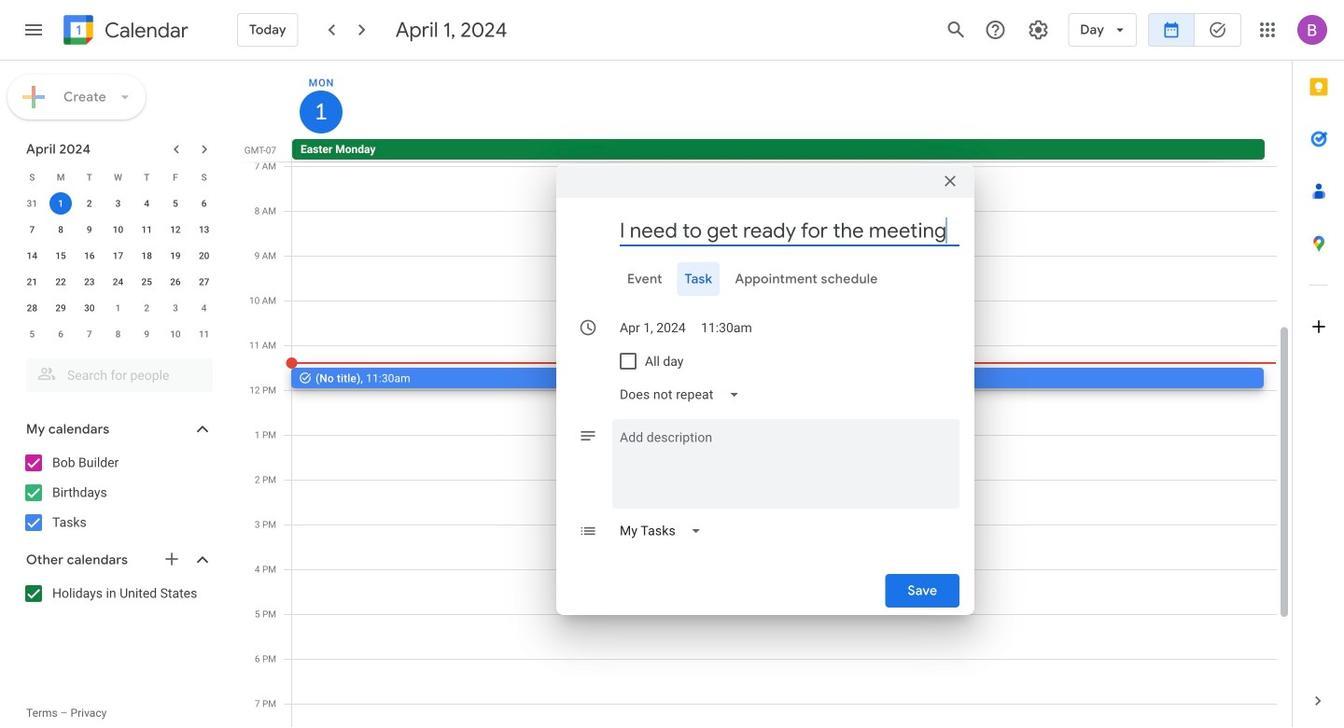 Task type: describe. For each thing, give the bounding box(es) containing it.
18 element
[[136, 245, 158, 267]]

cell inside april 2024 grid
[[46, 190, 75, 217]]

11 element
[[136, 218, 158, 241]]

row up 10 element
[[18, 190, 218, 217]]

may 8 element
[[107, 323, 129, 345]]

row down 24 element
[[18, 295, 218, 321]]

27 element
[[193, 271, 215, 293]]

8 element
[[50, 218, 72, 241]]

6 element
[[193, 192, 215, 215]]

10 element
[[107, 218, 129, 241]]

Start time text field
[[701, 311, 752, 344]]

1 horizontal spatial tab list
[[1293, 61, 1344, 675]]

main drawer image
[[22, 19, 45, 41]]

april 2024 grid
[[18, 164, 218, 347]]

row up '3' element
[[18, 164, 218, 190]]

5 element
[[164, 192, 187, 215]]

21 element
[[21, 271, 43, 293]]

26 element
[[164, 271, 187, 293]]

may 10 element
[[164, 323, 187, 345]]

may 11 element
[[193, 323, 215, 345]]

29 element
[[50, 297, 72, 319]]

heading inside calendar element
[[101, 19, 188, 42]]

13 element
[[193, 218, 215, 241]]

settings menu image
[[1027, 19, 1049, 41]]

1, today element
[[50, 192, 72, 215]]

19 element
[[164, 245, 187, 267]]

4 element
[[136, 192, 158, 215]]

30 element
[[78, 297, 101, 319]]

may 2 element
[[136, 297, 158, 319]]

3 element
[[107, 192, 129, 215]]

may 4 element
[[193, 297, 215, 319]]

may 5 element
[[21, 323, 43, 345]]

my calendars list
[[4, 448, 231, 538]]



Task type: locate. For each thing, give the bounding box(es) containing it.
24 element
[[107, 271, 129, 293]]

16 element
[[78, 245, 101, 267]]

march 31 element
[[21, 192, 43, 215]]

row group
[[18, 190, 218, 347]]

may 7 element
[[78, 323, 101, 345]]

22 element
[[50, 271, 72, 293]]

25 element
[[136, 271, 158, 293]]

heading
[[101, 19, 188, 42]]

cell
[[46, 190, 75, 217]]

may 3 element
[[164, 297, 187, 319]]

row up 17 element on the top left of page
[[18, 217, 218, 243]]

23 element
[[78, 271, 101, 293]]

add other calendars image
[[162, 550, 181, 568]]

9 element
[[78, 218, 101, 241]]

may 9 element
[[136, 323, 158, 345]]

20 element
[[193, 245, 215, 267]]

tab list
[[1293, 61, 1344, 675], [571, 262, 960, 296]]

15 element
[[50, 245, 72, 267]]

Start date text field
[[620, 311, 686, 344]]

12 element
[[164, 218, 187, 241]]

Search for people text field
[[37, 358, 202, 392]]

row
[[284, 139, 1292, 161], [18, 164, 218, 190], [18, 190, 218, 217], [18, 217, 218, 243], [18, 243, 218, 269], [18, 269, 218, 295], [18, 295, 218, 321], [18, 321, 218, 347]]

grid
[[239, 61, 1292, 727]]

None search field
[[0, 351, 231, 392]]

row down 17 element on the top left of page
[[18, 269, 218, 295]]

Add description text field
[[612, 427, 960, 494]]

14 element
[[21, 245, 43, 267]]

row down may 1 "element"
[[18, 321, 218, 347]]

row up 24 element
[[18, 243, 218, 269]]

calendar element
[[60, 11, 188, 52]]

None field
[[612, 378, 755, 412], [612, 514, 717, 548], [612, 378, 755, 412], [612, 514, 717, 548]]

0 horizontal spatial tab list
[[571, 262, 960, 296]]

Add title text field
[[620, 217, 960, 245]]

may 6 element
[[50, 323, 72, 345]]

17 element
[[107, 245, 129, 267]]

may 1 element
[[107, 297, 129, 319]]

7 element
[[21, 218, 43, 241]]

2 element
[[78, 192, 101, 215]]

monday, april 1, today element
[[300, 91, 343, 133]]

row up add title text box
[[284, 139, 1292, 161]]

28 element
[[21, 297, 43, 319]]



Task type: vqa. For each thing, say whether or not it's contained in the screenshot.
april 2 ELEMENT
no



